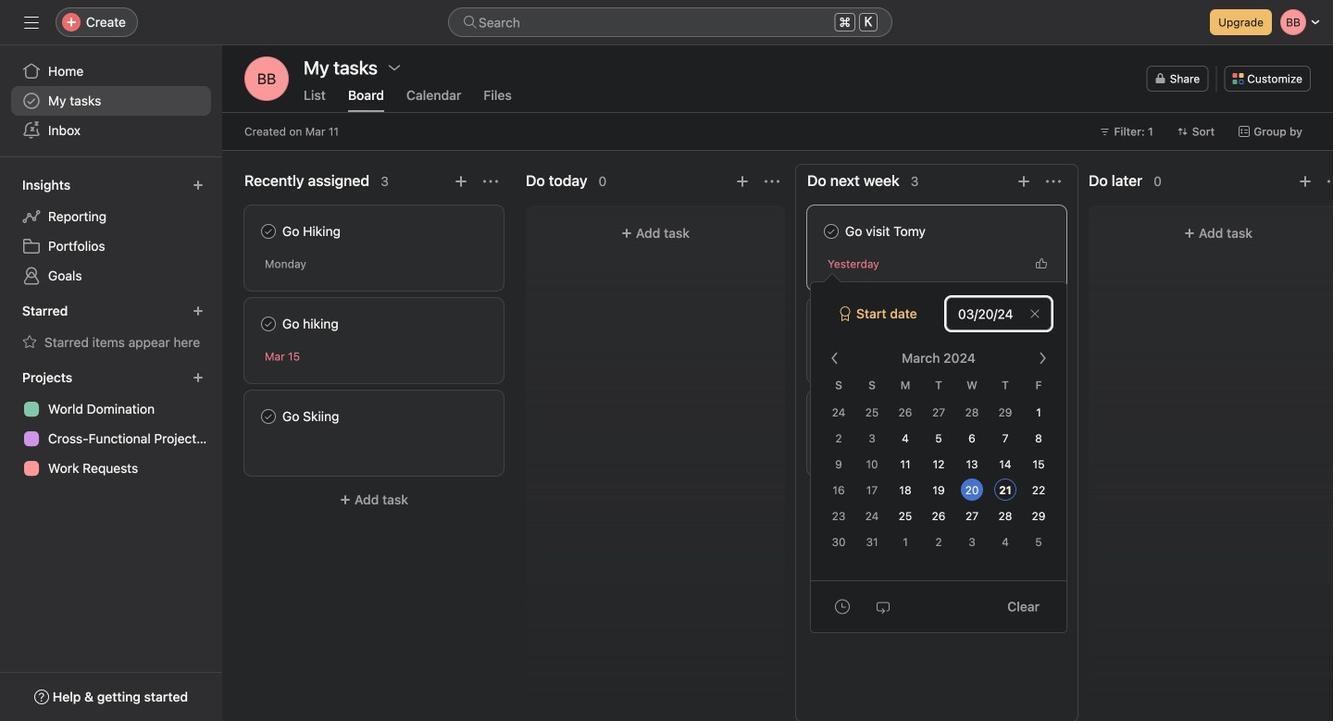 Task type: vqa. For each thing, say whether or not it's contained in the screenshot.
2nd Task name text field from the bottom
no



Task type: locate. For each thing, give the bounding box(es) containing it.
mark complete image
[[257, 220, 280, 243], [821, 220, 843, 243], [821, 313, 843, 335], [821, 406, 843, 428]]

add task image
[[454, 174, 469, 189], [735, 174, 750, 189], [1299, 174, 1313, 189]]

view profile settings image
[[245, 56, 289, 101]]

1 horizontal spatial more section actions image
[[1047, 174, 1061, 189]]

Due date text field
[[947, 297, 1052, 331]]

0 horizontal spatial more section actions image
[[483, 174, 498, 189]]

add items to starred image
[[193, 306, 204, 317]]

add task image for second more section actions image from the right
[[454, 174, 469, 189]]

projects element
[[0, 361, 222, 487]]

0 horizontal spatial more section actions image
[[765, 174, 780, 189]]

1 more section actions image from the left
[[483, 174, 498, 189]]

None field
[[448, 7, 893, 37]]

clear due date image
[[1030, 308, 1041, 320]]

add task image
[[1017, 174, 1032, 189]]

new insights image
[[193, 180, 204, 191]]

1 horizontal spatial more section actions image
[[1328, 174, 1334, 189]]

1 vertical spatial mark complete image
[[257, 406, 280, 428]]

2 horizontal spatial add task image
[[1299, 174, 1313, 189]]

new project or portfolio image
[[193, 372, 204, 383]]

more section actions image for add task icon
[[1047, 174, 1061, 189]]

2 add task image from the left
[[735, 174, 750, 189]]

1 horizontal spatial add task image
[[735, 174, 750, 189]]

set to repeat image
[[876, 600, 891, 615]]

1 more section actions image from the left
[[765, 174, 780, 189]]

1 add task image from the left
[[454, 174, 469, 189]]

more section actions image
[[483, 174, 498, 189], [1328, 174, 1334, 189]]

add task image for 1st more section actions image from the right
[[1299, 174, 1313, 189]]

0 horizontal spatial add task image
[[454, 174, 469, 189]]

3 add task image from the left
[[1299, 174, 1313, 189]]

2 more section actions image from the left
[[1047, 174, 1061, 189]]

Mark complete checkbox
[[257, 220, 280, 243], [821, 220, 843, 243], [257, 313, 280, 335], [821, 313, 843, 335], [257, 406, 280, 428]]

mark complete image
[[257, 313, 280, 335], [257, 406, 280, 428]]

more section actions image
[[765, 174, 780, 189], [1047, 174, 1061, 189]]

0 vertical spatial mark complete image
[[257, 313, 280, 335]]



Task type: describe. For each thing, give the bounding box(es) containing it.
2 more section actions image from the left
[[1328, 174, 1334, 189]]

previous month image
[[828, 351, 843, 366]]

starred element
[[0, 295, 222, 361]]

more section actions image for 2nd add task image from right
[[765, 174, 780, 189]]

insights element
[[0, 169, 222, 295]]

1 mark complete image from the top
[[257, 313, 280, 335]]

0 likes. click to like this task image
[[1036, 258, 1048, 270]]

show options image
[[387, 60, 402, 75]]

next month image
[[1035, 351, 1050, 366]]

Mark complete checkbox
[[821, 406, 843, 428]]

add time image
[[835, 600, 850, 615]]

Search tasks, projects, and more text field
[[448, 7, 893, 37]]

2 mark complete image from the top
[[257, 406, 280, 428]]

hide sidebar image
[[24, 15, 39, 30]]

global element
[[0, 45, 222, 157]]



